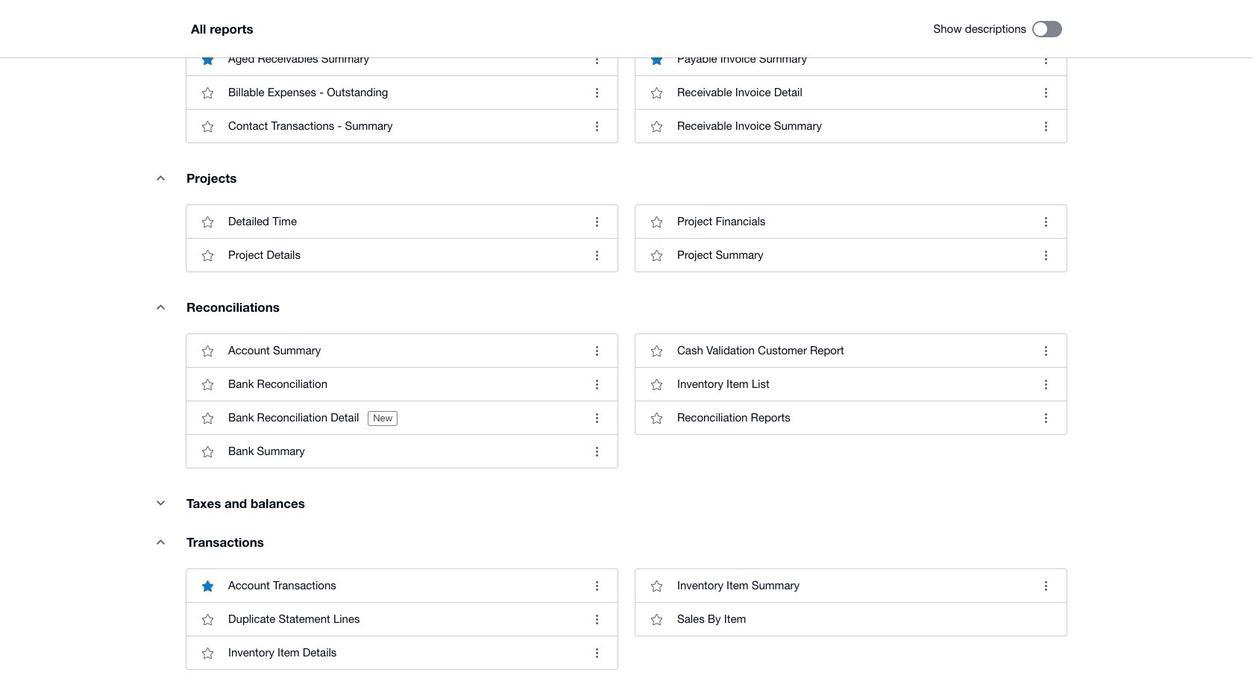 Task type: locate. For each thing, give the bounding box(es) containing it.
remove favorite image
[[193, 44, 222, 74], [642, 44, 672, 74], [193, 571, 222, 601]]

expand report group image
[[146, 163, 175, 193], [146, 527, 175, 557]]

favorite image
[[193, 111, 222, 141], [642, 111, 672, 141], [193, 241, 222, 270], [193, 370, 222, 399], [642, 370, 672, 399], [193, 437, 222, 467], [193, 638, 222, 668]]

collapse report group image
[[146, 488, 175, 518]]

more options image
[[582, 44, 612, 74], [582, 78, 612, 108], [1032, 78, 1061, 108], [582, 111, 612, 141], [1032, 111, 1061, 141], [582, 336, 612, 366], [582, 403, 612, 433], [582, 571, 612, 601], [582, 605, 612, 635]]

1 vertical spatial expand report group image
[[146, 527, 175, 557]]

favorite image
[[193, 78, 222, 108], [642, 78, 672, 108], [193, 207, 222, 237], [642, 207, 672, 237], [642, 241, 672, 270], [193, 336, 222, 366], [642, 336, 672, 366], [193, 403, 222, 433], [642, 403, 672, 433], [642, 571, 672, 601], [193, 605, 222, 635], [642, 605, 672, 635]]

1 expand report group image from the top
[[146, 163, 175, 193]]

more options image
[[1032, 44, 1061, 74], [582, 207, 612, 237], [582, 241, 612, 270], [582, 370, 612, 399], [582, 437, 612, 467], [582, 638, 612, 668]]

0 vertical spatial expand report group image
[[146, 163, 175, 193]]



Task type: describe. For each thing, give the bounding box(es) containing it.
expand report group image
[[146, 292, 175, 322]]

2 expand report group image from the top
[[146, 527, 175, 557]]



Task type: vqa. For each thing, say whether or not it's contained in the screenshot.
Current fiscal year by month link
no



